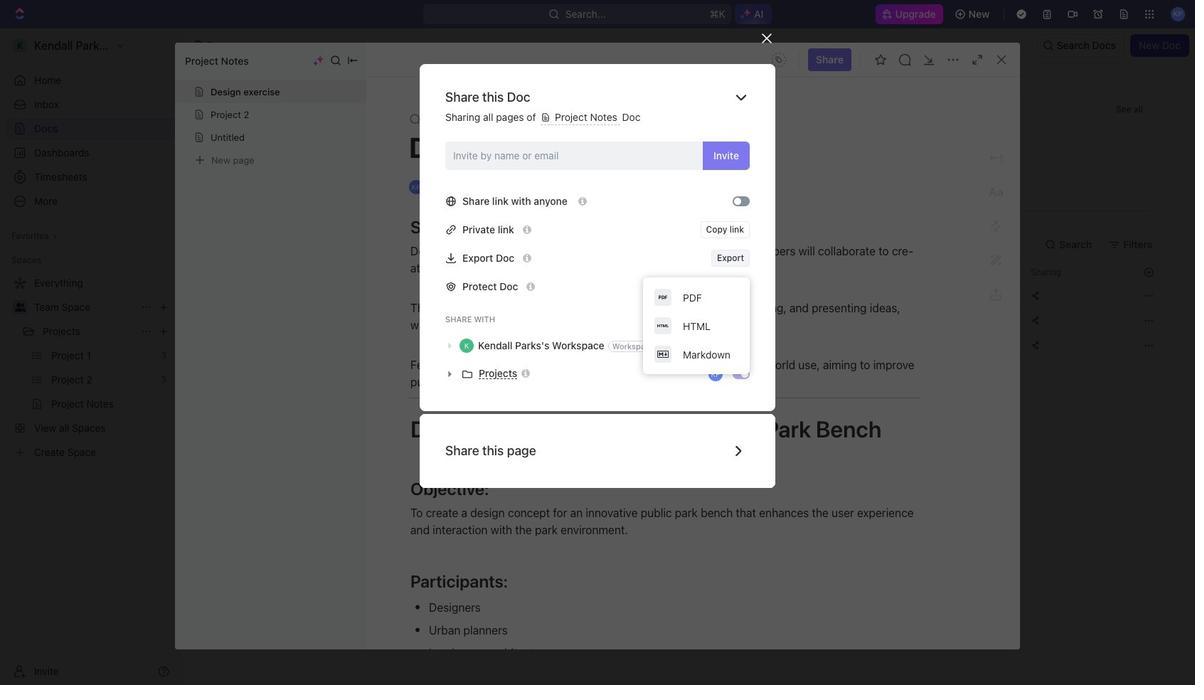 Task type: locate. For each thing, give the bounding box(es) containing it.
table
[[216, 261, 1162, 359]]

row
[[216, 261, 1162, 284], [216, 283, 1162, 309], [216, 308, 1162, 334], [216, 333, 1162, 359]]

sidebar navigation
[[0, 28, 182, 685]]

tree
[[6, 272, 175, 464]]

tab list
[[216, 228, 568, 261]]

3 row from the top
[[216, 308, 1162, 334]]

no favorited docs image
[[660, 119, 717, 175]]

cell
[[795, 284, 909, 308], [909, 284, 1023, 308], [909, 309, 1023, 333], [909, 334, 1023, 358]]



Task type: describe. For each thing, give the bounding box(es) containing it.
4 row from the top
[[216, 333, 1162, 359]]

user group image
[[15, 303, 25, 312]]

Invite by name or email text field
[[453, 145, 698, 166]]

tree inside sidebar navigation
[[6, 272, 175, 464]]

2 row from the top
[[216, 283, 1162, 309]]

1 row from the top
[[216, 261, 1162, 284]]



Task type: vqa. For each thing, say whether or not it's contained in the screenshot.
Tab List
yes



